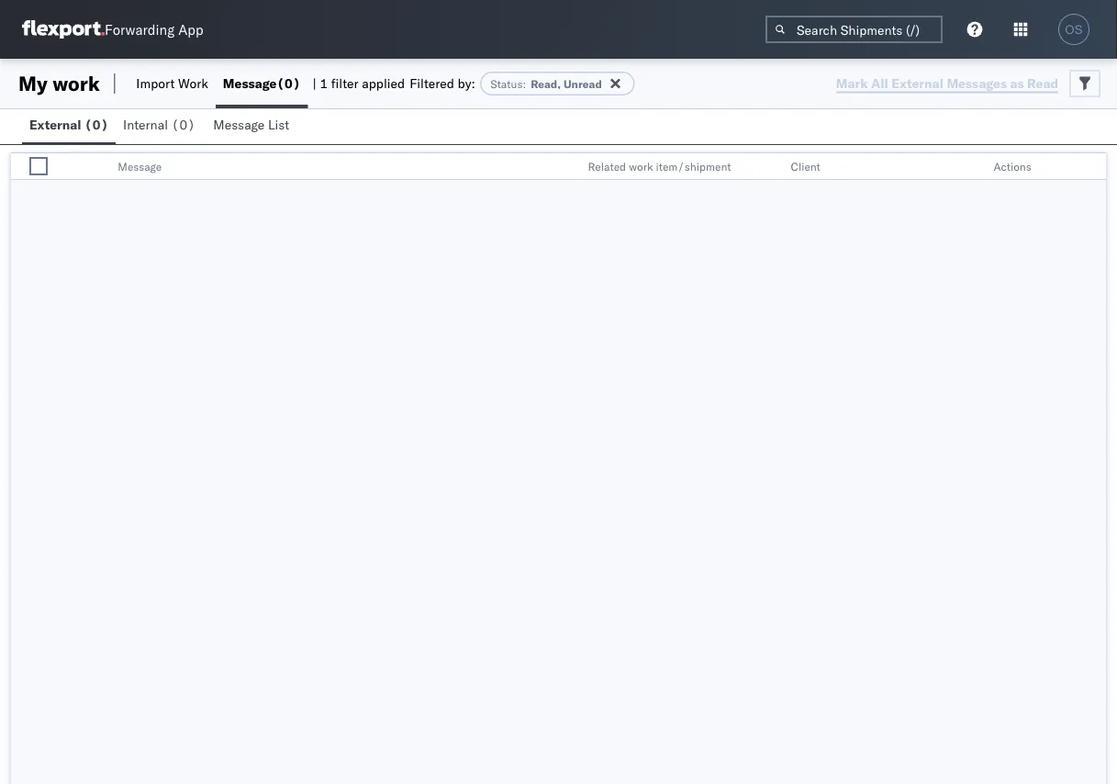 Task type: locate. For each thing, give the bounding box(es) containing it.
resize handle column header left client
[[760, 153, 782, 181]]

applied
[[362, 75, 405, 91]]

work for related
[[629, 159, 653, 173]]

(0) right internal
[[171, 117, 195, 133]]

(0)
[[277, 75, 301, 91], [85, 117, 108, 133], [171, 117, 195, 133]]

:
[[523, 77, 526, 90]]

1 horizontal spatial work
[[629, 159, 653, 173]]

message down internal
[[118, 159, 162, 173]]

message list button
[[206, 108, 300, 144]]

app
[[178, 21, 204, 38]]

0 horizontal spatial (0)
[[85, 117, 108, 133]]

my
[[18, 71, 48, 96]]

1 horizontal spatial (0)
[[171, 117, 195, 133]]

2 vertical spatial message
[[118, 159, 162, 173]]

(0) right external
[[85, 117, 108, 133]]

0 vertical spatial work
[[53, 71, 100, 96]]

2 resize handle column header from the left
[[557, 153, 579, 181]]

my work
[[18, 71, 100, 96]]

(0) inside internal (0) button
[[171, 117, 195, 133]]

os
[[1066, 22, 1083, 36]]

work
[[178, 75, 208, 91]]

0 vertical spatial message
[[223, 75, 277, 91]]

1 vertical spatial message
[[213, 117, 265, 133]]

message for list
[[213, 117, 265, 133]]

message left list
[[213, 117, 265, 133]]

work right related
[[629, 159, 653, 173]]

resize handle column header left related
[[557, 153, 579, 181]]

work up external (0)
[[53, 71, 100, 96]]

work
[[53, 71, 100, 96], [629, 159, 653, 173]]

1 vertical spatial work
[[629, 159, 653, 173]]

by:
[[458, 75, 475, 91]]

internal
[[123, 117, 168, 133]]

resize handle column header
[[50, 153, 72, 181], [557, 153, 579, 181], [760, 153, 782, 181], [963, 153, 985, 181], [1084, 153, 1106, 181]]

Search Shipments (/) text field
[[766, 16, 943, 43]]

(0) inside external (0) button
[[85, 117, 108, 133]]

resize handle column header right actions
[[1084, 153, 1106, 181]]

internal (0)
[[123, 117, 195, 133]]

2 horizontal spatial (0)
[[277, 75, 301, 91]]

resize handle column header for client
[[963, 153, 985, 181]]

(0) for external (0)
[[85, 117, 108, 133]]

message up message list
[[223, 75, 277, 91]]

resize handle column header left actions
[[963, 153, 985, 181]]

4 resize handle column header from the left
[[963, 153, 985, 181]]

0 horizontal spatial work
[[53, 71, 100, 96]]

resize handle column header down external (0) button
[[50, 153, 72, 181]]

(0) for internal (0)
[[171, 117, 195, 133]]

1 resize handle column header from the left
[[50, 153, 72, 181]]

None checkbox
[[29, 157, 48, 175]]

import work
[[136, 75, 208, 91]]

message inside "button"
[[213, 117, 265, 133]]

message
[[223, 75, 277, 91], [213, 117, 265, 133], [118, 159, 162, 173]]

(0) for message (0)
[[277, 75, 301, 91]]

status : read, unread
[[491, 77, 602, 90]]

3 resize handle column header from the left
[[760, 153, 782, 181]]

|
[[313, 75, 317, 91]]

(0) left |
[[277, 75, 301, 91]]

flexport. image
[[22, 20, 105, 39]]

item/shipment
[[656, 159, 731, 173]]

5 resize handle column header from the left
[[1084, 153, 1106, 181]]

message for (0)
[[223, 75, 277, 91]]



Task type: describe. For each thing, give the bounding box(es) containing it.
os button
[[1053, 8, 1095, 51]]

unread
[[564, 77, 602, 90]]

work for my
[[53, 71, 100, 96]]

import work button
[[129, 59, 216, 108]]

forwarding app link
[[22, 20, 204, 39]]

resize handle column header for related work item/shipment
[[760, 153, 782, 181]]

external
[[29, 117, 81, 133]]

resize handle column header for message
[[557, 153, 579, 181]]

filter
[[331, 75, 359, 91]]

related work item/shipment
[[588, 159, 731, 173]]

forwarding
[[105, 21, 175, 38]]

| 1 filter applied filtered by:
[[313, 75, 475, 91]]

internal (0) button
[[116, 108, 206, 144]]

list
[[268, 117, 289, 133]]

external (0)
[[29, 117, 108, 133]]

related
[[588, 159, 626, 173]]

client
[[791, 159, 821, 173]]

actions
[[994, 159, 1032, 173]]

status
[[491, 77, 523, 90]]

message (0)
[[223, 75, 301, 91]]

read,
[[531, 77, 561, 90]]

forwarding app
[[105, 21, 204, 38]]

import
[[136, 75, 175, 91]]

message list
[[213, 117, 289, 133]]

1
[[320, 75, 328, 91]]

resize handle column header for actions
[[1084, 153, 1106, 181]]

external (0) button
[[22, 108, 116, 144]]

filtered
[[410, 75, 454, 91]]



Task type: vqa. For each thing, say whether or not it's contained in the screenshot.
the Reset to default
no



